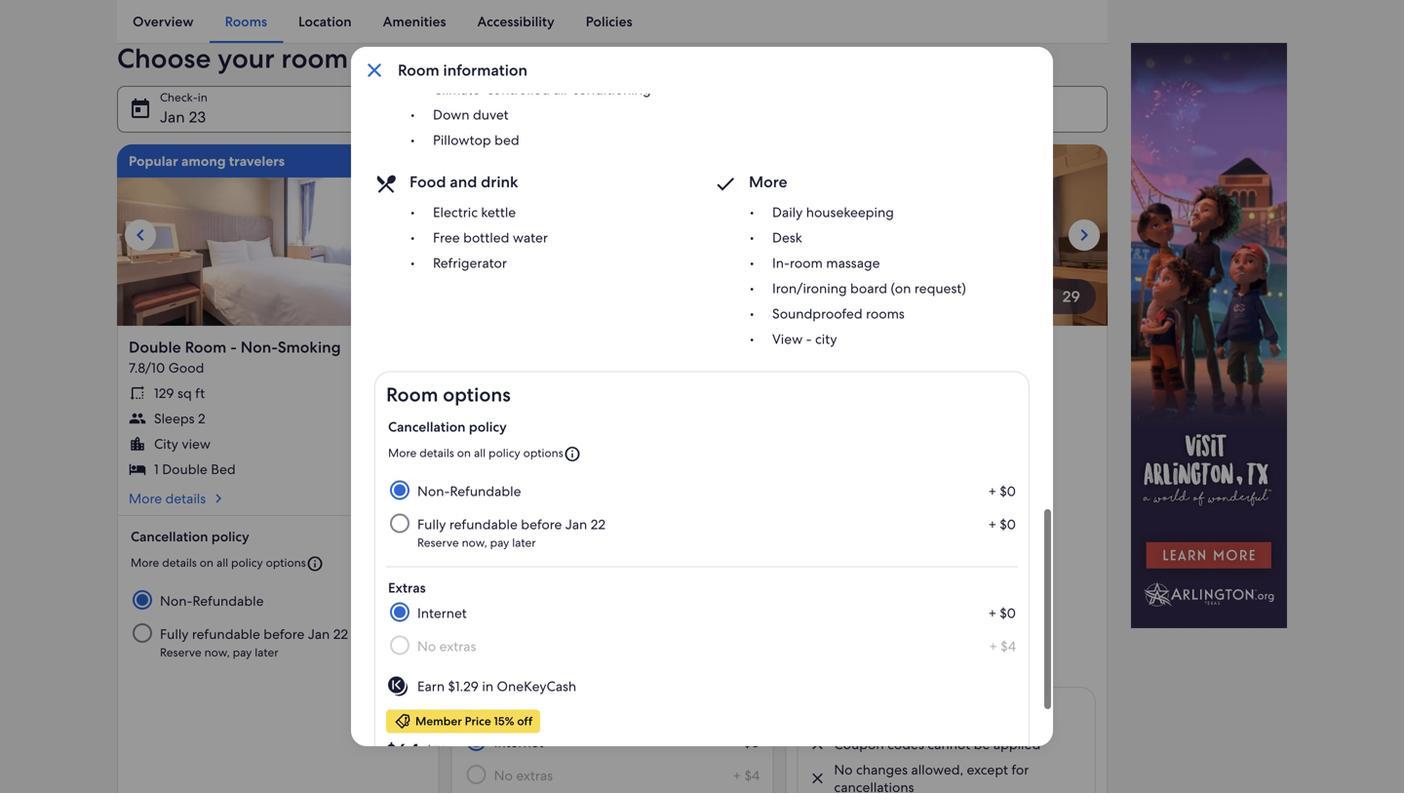 Task type: describe. For each thing, give the bounding box(es) containing it.
more details for double room with city view - non- smoking (high floor)
[[463, 509, 540, 527]]

policies
[[586, 13, 633, 30]]

electric kettle
[[433, 203, 516, 221]]

0 vertical spatial extras
[[440, 638, 476, 655]]

bed
[[495, 131, 520, 149]]

0 horizontal spatial small image
[[564, 445, 581, 463]]

now, for $3
[[204, 645, 230, 660]]

fully inside button
[[797, 369, 826, 386]]

room for double room - non-smoking 7.8/10 good
[[185, 337, 227, 357]]

reserve now, pay later
[[494, 664, 613, 679]]

pillowtop
[[433, 131, 491, 149]]

0 horizontal spatial no extras
[[418, 638, 476, 655]]

1 for double room - non-smoking
[[154, 460, 159, 478]]

list containing coupon codes cannot be applied
[[809, 724, 1085, 793]]

city for double room with city view - non- smoking (high floor)
[[488, 454, 513, 472]]

jan 24 button
[[397, 86, 664, 132]]

accessibility link
[[462, 0, 570, 43]]

- inside double room with city view - non- smoking (high floor) 7.8/10 good
[[672, 337, 678, 357]]

changes
[[857, 761, 908, 778]]

2 vertical spatial fully
[[160, 625, 189, 643]]

medium image
[[210, 490, 227, 507]]

choose
[[117, 40, 211, 76]]

$3
[[411, 625, 426, 643]]

amenities link
[[367, 0, 462, 43]]

small image for coupon
[[809, 735, 827, 753]]

coupon codes cannot be applied
[[834, 735, 1041, 753]]

7.8/10 inside double room - non-smoking 7.8/10 good
[[129, 359, 165, 376]]

2 vertical spatial cancellation
[[465, 547, 543, 565]]

travelers
[[229, 152, 285, 170]]

choose your room
[[117, 40, 348, 76]]

policy for + $0
[[469, 418, 507, 436]]

24
[[468, 107, 486, 127]]

list containing electric kettle
[[410, 203, 691, 272]]

0 horizontal spatial $4
[[745, 767, 760, 784]]

1 horizontal spatial $4
[[1001, 638, 1017, 655]]

city view list item for city
[[463, 454, 762, 472]]

close, go back to hotel details. image
[[363, 59, 386, 82]]

list containing overview
[[117, 0, 1108, 43]]

kettle
[[481, 203, 516, 221]]

3 down comforters, pillowtop beds, desk, blackout drapes image from the left
[[786, 144, 1108, 326]]

2 vertical spatial now,
[[539, 664, 564, 679]]

1 horizontal spatial options
[[443, 382, 511, 407]]

has
[[882, 698, 903, 716]]

2 horizontal spatial pay
[[567, 664, 586, 679]]

information
[[443, 60, 528, 80]]

jan 24
[[439, 107, 486, 127]]

fully refundable button
[[797, 369, 1097, 388]]

view for with
[[516, 454, 545, 472]]

option
[[837, 698, 879, 716]]

accessibility
[[478, 13, 555, 30]]

soundproofed rooms list item
[[749, 305, 1030, 322]]

desk list item
[[749, 229, 1030, 246]]

jan 23
[[160, 107, 206, 127]]

1 vertical spatial fully refundable before jan 22
[[160, 625, 348, 643]]

more details on all policy options button for + $3
[[131, 547, 426, 580]]

and
[[450, 172, 477, 192]]

desk
[[773, 229, 803, 246]]

jan inside jan 23 button
[[160, 107, 185, 127]]

iron/ironing board (on request) list item
[[749, 279, 1030, 297]]

0 vertical spatial fully refundable before jan 22
[[418, 516, 606, 533]]

0 horizontal spatial non-refundable
[[160, 592, 264, 610]]

2 horizontal spatial -
[[806, 330, 812, 348]]

city for double room - non-smoking
[[154, 435, 179, 452]]

air
[[554, 80, 569, 98]]

drink
[[481, 172, 519, 192]]

board
[[851, 279, 888, 297]]

small image inside list
[[809, 770, 827, 787]]

fully refundable
[[797, 369, 898, 386]]

bottled
[[463, 229, 510, 246]]

+ $0 reserve now, pay later
[[418, 516, 1017, 550]]

daily housekeeping
[[773, 203, 894, 221]]

$64 $76
[[386, 738, 447, 763]]

sq for -
[[178, 384, 192, 402]]

0 horizontal spatial + $4
[[733, 767, 760, 784]]

free
[[433, 229, 460, 246]]

double room
[[797, 337, 895, 357]]

cancellations
[[834, 778, 915, 793]]

options for + $3
[[266, 555, 306, 570]]

pillowtop bed list item
[[410, 131, 691, 149]]

rooms
[[866, 305, 905, 322]]

rooms
[[225, 13, 267, 30]]

policy for reserve now, pay later
[[546, 547, 584, 565]]

good inside double room with city view - non- smoking (high floor) 7.8/10 good
[[503, 378, 539, 396]]

0 horizontal spatial before
[[264, 625, 305, 643]]

0 horizontal spatial refundable
[[192, 625, 260, 643]]

jan 23 button
[[117, 86, 385, 132]]

coupon
[[834, 735, 885, 753]]

2 horizontal spatial reserve
[[494, 664, 536, 679]]

list containing climate-controlled air conditioning
[[410, 4, 691, 149]]

1 double bed list item for city
[[463, 480, 762, 497]]

sleeps for double room with city view - non- smoking (high floor)
[[488, 429, 529, 447]]

(high
[[530, 356, 570, 377]]

1 horizontal spatial fully
[[418, 516, 446, 533]]

smoking inside double room with city view - non- smoking (high floor) 7.8/10 good
[[463, 356, 526, 377]]

options for reserve now, pay later
[[524, 445, 564, 460]]

bed for -
[[211, 460, 236, 478]]

earn $1.29 in onekeycash
[[418, 678, 577, 695]]

1 double bed for -
[[154, 460, 236, 478]]

1 vertical spatial no extras
[[494, 767, 553, 784]]

member
[[416, 714, 462, 729]]

ft for with
[[530, 404, 539, 421]]

in-
[[773, 254, 790, 272]]

city view list item for non-
[[129, 435, 428, 452]]

for
[[1012, 761, 1029, 778]]

129 for double room - non-smoking
[[154, 384, 174, 402]]

soundproofed
[[773, 305, 863, 322]]

conditioning
[[572, 80, 651, 98]]

all for + $3
[[217, 555, 228, 570]]

double room with city view - non- smoking (high floor) 7.8/10 good
[[463, 337, 719, 396]]

1 horizontal spatial + $4
[[990, 638, 1017, 655]]

cancellation policy for reserve now, pay later
[[388, 418, 507, 436]]

free bottled water list item
[[410, 229, 691, 246]]

pillowtop bed
[[433, 131, 520, 149]]

sleeps for double room - non-smoking
[[154, 410, 195, 427]]

soundproofed rooms
[[773, 305, 905, 322]]

2 vertical spatial cancellation policy
[[465, 547, 584, 565]]

cannot
[[928, 735, 971, 753]]

2 horizontal spatial later
[[589, 664, 613, 679]]

on for + $3
[[200, 555, 214, 570]]

view - city
[[773, 330, 838, 348]]

+ $3 reserve now, pay later
[[160, 625, 426, 660]]

room options
[[386, 382, 511, 407]]

extras for internet
[[465, 708, 503, 726]]

1 horizontal spatial refundable
[[450, 482, 521, 500]]

29 button
[[1022, 279, 1097, 314]]

129 sq ft for double room with city view - non- smoking (high floor)
[[488, 404, 539, 421]]

0 vertical spatial small image
[[306, 555, 324, 573]]

0 vertical spatial room
[[281, 40, 348, 76]]

earn
[[418, 678, 445, 695]]

1 vertical spatial 22
[[333, 625, 348, 643]]

later for $0
[[512, 535, 536, 550]]

non- inside double room - non-smoking 7.8/10 good
[[241, 337, 278, 357]]

129 sq ft list item for city
[[463, 404, 762, 421]]

water
[[513, 229, 548, 246]]

food
[[410, 172, 446, 192]]

list containing daily housekeeping
[[749, 203, 1030, 348]]

129 sq ft list item for non-
[[129, 384, 428, 402]]

price
[[465, 714, 491, 729]]

$76
[[426, 742, 447, 760]]

be
[[974, 735, 991, 753]]

iron/ironing board (on request)
[[773, 279, 967, 297]]

daily
[[773, 203, 803, 221]]

0 horizontal spatial no
[[418, 638, 436, 655]]

policies link
[[570, 0, 648, 43]]

reserve for $0
[[418, 535, 459, 550]]

22 inside dialog
[[591, 516, 606, 533]]

$1.29
[[448, 678, 479, 695]]



Task type: vqa. For each thing, say whether or not it's contained in the screenshot.
a
no



Task type: locate. For each thing, give the bounding box(es) containing it.
1 vertical spatial internet
[[494, 734, 544, 751]]

pay inside + $0 reserve now, pay later
[[490, 535, 509, 550]]

pay
[[490, 535, 509, 550], [233, 645, 252, 660], [567, 664, 586, 679]]

fully
[[797, 369, 826, 386], [418, 516, 446, 533], [160, 625, 189, 643]]

all down room options
[[474, 445, 486, 460]]

1 horizontal spatial 1 double bed
[[488, 480, 570, 497]]

double
[[129, 337, 181, 357], [463, 337, 516, 357], [797, 337, 850, 357], [162, 460, 208, 478], [496, 480, 542, 497]]

1 vertical spatial refundable
[[450, 516, 518, 533]]

policy
[[469, 418, 507, 436], [489, 445, 521, 460], [212, 528, 249, 545], [546, 547, 584, 565], [231, 555, 263, 570]]

1 show next image image from the left
[[405, 223, 428, 247]]

1 horizontal spatial non-refundable
[[418, 482, 521, 500]]

location
[[298, 13, 352, 30]]

down comforters, pillowtop beds, desk, blackout drapes image
[[117, 144, 440, 326], [451, 144, 774, 326], [786, 144, 1108, 326]]

room for double room
[[854, 337, 895, 357]]

show previous image image down popular
[[129, 223, 152, 247]]

double for double room with city view - non- smoking (high floor) 7.8/10 good
[[463, 337, 516, 357]]

1 vertical spatial cancellation policy
[[131, 528, 249, 545]]

controlled
[[487, 80, 550, 98]]

city inside double room with city view - non- smoking (high floor) 7.8/10 good
[[600, 337, 628, 357]]

- inside double room - non-smoking 7.8/10 good
[[230, 337, 237, 357]]

small image up $64
[[394, 713, 412, 730]]

0 horizontal spatial sleeps 2
[[154, 410, 205, 427]]

more details on all policy options button for reserve now, pay later
[[388, 438, 1017, 471]]

2 down (high
[[532, 429, 540, 447]]

sq right room options
[[512, 404, 526, 421]]

reserve
[[418, 535, 459, 550], [160, 645, 202, 660], [494, 664, 536, 679]]

codes
[[888, 735, 925, 753]]

sleeps 2 for double room - non-smoking
[[154, 410, 205, 427]]

more details on all policy options button up + $0 reserve now, pay later
[[388, 438, 1017, 471]]

in
[[482, 678, 494, 695]]

0 vertical spatial small image
[[564, 445, 581, 463]]

on down medium image
[[200, 555, 214, 570]]

on down room options
[[457, 445, 471, 460]]

1 horizontal spatial room
[[790, 254, 823, 272]]

extras inside dialog
[[388, 579, 426, 597]]

sleeps 2 for double room with city view - non- smoking (high floor)
[[488, 429, 540, 447]]

food and drink
[[410, 172, 519, 192]]

extras for + $0
[[388, 579, 426, 597]]

+ inside + $0 reserve now, pay later
[[989, 516, 997, 533]]

0 vertical spatial 22
[[591, 516, 606, 533]]

0 vertical spatial sleeps
[[154, 410, 195, 427]]

no changes allowed, except for cancellations
[[834, 761, 1029, 793]]

now, for $0
[[462, 535, 487, 550]]

view up medium image
[[182, 435, 211, 452]]

0 vertical spatial all
[[474, 445, 486, 460]]

1 vertical spatial small image
[[394, 713, 412, 730]]

23
[[189, 107, 206, 127]]

1 vertical spatial sleeps 2
[[488, 429, 540, 447]]

2 for -
[[198, 410, 205, 427]]

later for $3
[[255, 645, 279, 660]]

+ $4
[[990, 638, 1017, 655], [733, 767, 760, 784]]

0 vertical spatial bed
[[211, 460, 236, 478]]

refrigerator list item
[[410, 254, 691, 272]]

room information
[[398, 60, 528, 80]]

0 horizontal spatial small image
[[306, 555, 324, 573]]

double inside double room with city view - non- smoking (high floor) 7.8/10 good
[[463, 337, 516, 357]]

3 show previous image image from the left
[[797, 223, 821, 247]]

2 horizontal spatial refundable
[[829, 369, 898, 386]]

more details left medium icon
[[463, 509, 540, 527]]

no down coupon
[[834, 761, 853, 778]]

show previous image image for double room with city view - non- smoking (high floor)
[[463, 223, 486, 247]]

city view for double room - non-smoking
[[154, 435, 211, 452]]

0 horizontal spatial options
[[266, 555, 306, 570]]

ft down (high
[[530, 404, 539, 421]]

your
[[218, 40, 275, 76]]

0 horizontal spatial extras
[[440, 638, 476, 655]]

refundable inside button
[[829, 369, 898, 386]]

0 vertical spatial good
[[168, 359, 204, 376]]

double room - non-smoking 7.8/10 good
[[129, 337, 341, 376]]

sleeps 2 down room options
[[488, 429, 540, 447]]

medium image
[[544, 509, 562, 527]]

request)
[[915, 279, 967, 297]]

good
[[168, 359, 204, 376], [503, 378, 539, 396]]

more details button
[[129, 490, 428, 507], [463, 509, 762, 527]]

later
[[512, 535, 536, 550], [255, 645, 279, 660], [589, 664, 613, 679]]

now, inside + $3 reserve now, pay later
[[204, 645, 230, 660]]

down
[[433, 106, 470, 123]]

certain
[[907, 698, 950, 716]]

0 vertical spatial internet
[[418, 604, 467, 622]]

2 horizontal spatial show previous image image
[[797, 223, 821, 247]]

0 vertical spatial city view list item
[[129, 435, 428, 452]]

0 vertical spatial reserve
[[418, 535, 459, 550]]

more details button for city
[[463, 509, 762, 527]]

129 sq ft list item down floor)
[[463, 404, 762, 421]]

1 vertical spatial sleeps 2 list item
[[463, 429, 762, 447]]

extras
[[440, 638, 476, 655], [516, 767, 553, 784]]

0 horizontal spatial 129
[[154, 384, 174, 402]]

0 horizontal spatial -
[[230, 337, 237, 357]]

city view list item up medium icon
[[463, 454, 762, 472]]

1 double bed for with
[[488, 480, 570, 497]]

now, inside + $0 reserve now, pay later
[[462, 535, 487, 550]]

show previous image image
[[129, 223, 152, 247], [463, 223, 486, 247], [797, 223, 821, 247]]

0 horizontal spatial down comforters, pillowtop beds, desk, blackout drapes image
[[117, 144, 440, 326]]

cancellation policy inside dialog
[[388, 418, 507, 436]]

1 horizontal spatial sq
[[512, 404, 526, 421]]

(on
[[891, 279, 912, 297]]

popular among travelers
[[129, 152, 285, 170]]

bed for with
[[545, 480, 570, 497]]

2 show previous image image from the left
[[463, 223, 486, 247]]

1 double bed list item up medium image
[[129, 460, 428, 478]]

down comforters, pillowtop beds, desk, blackout drapes image for non-
[[117, 144, 440, 326]]

room for double room with city view - non- smoking (high floor) 7.8/10 good
[[519, 337, 561, 357]]

more details on all policy options button
[[388, 438, 1017, 471], [131, 547, 426, 580]]

extras down in
[[465, 708, 503, 726]]

room inside double room with city view - non- smoking (high floor) 7.8/10 good
[[519, 337, 561, 357]]

1 double bed list item
[[129, 460, 428, 478], [463, 480, 762, 497]]

1 double bed up medium image
[[154, 460, 236, 478]]

0 horizontal spatial later
[[255, 645, 279, 660]]

2 down double room - non-smoking 7.8/10 good
[[198, 410, 205, 427]]

1 show previous image image from the left
[[129, 223, 152, 247]]

dialog
[[351, 0, 1054, 793]]

0 vertical spatial sq
[[178, 384, 192, 402]]

show previous image image down electric kettle
[[463, 223, 486, 247]]

cancellation policy for + $3
[[131, 528, 249, 545]]

7.8/10
[[129, 359, 165, 376], [463, 378, 499, 396]]

more details on all policy options for + $3
[[131, 555, 306, 570]]

2 vertical spatial city
[[488, 454, 513, 472]]

view - city list item
[[749, 330, 1030, 348]]

more details on all policy options for reserve now, pay later
[[388, 445, 564, 460]]

1 vertical spatial extras
[[465, 708, 503, 726]]

electric kettle list item
[[410, 203, 691, 221]]

1 horizontal spatial extras
[[516, 767, 553, 784]]

1 horizontal spatial more details button
[[463, 509, 762, 527]]

show previous image image for double room
[[797, 223, 821, 247]]

1 vertical spatial sq
[[512, 404, 526, 421]]

show next image image
[[405, 223, 428, 247], [739, 223, 762, 247], [1073, 223, 1097, 247]]

129
[[154, 384, 174, 402], [488, 404, 509, 421]]

1 vertical spatial 1 double bed
[[488, 480, 570, 497]]

show next image image up 29
[[1073, 223, 1097, 247]]

among
[[181, 152, 226, 170]]

room inside double room - non-smoking 7.8/10 good
[[185, 337, 227, 357]]

$0 inside + $0 reserve now, pay later
[[1000, 516, 1017, 533]]

0 vertical spatial cancellation policy
[[388, 418, 507, 436]]

no down 15% at the left bottom
[[494, 767, 513, 784]]

city view list item
[[129, 435, 428, 452], [463, 454, 762, 472]]

show previous image image for double room - non-smoking
[[129, 223, 152, 247]]

more details on all policy options down medium image
[[131, 555, 306, 570]]

free bottled water
[[433, 229, 548, 246]]

overview
[[133, 13, 194, 30]]

small image
[[564, 445, 581, 463], [809, 770, 827, 787]]

reserve inside + $3 reserve now, pay later
[[160, 645, 202, 660]]

1 vertical spatial options
[[524, 445, 564, 460]]

22 right medium icon
[[591, 516, 606, 533]]

pay inside + $3 reserve now, pay later
[[233, 645, 252, 660]]

cancellation policy down medium icon
[[465, 547, 584, 565]]

no inside no changes allowed, except for cancellations
[[834, 761, 853, 778]]

0 vertical spatial extras
[[388, 579, 426, 597]]

0 vertical spatial $4
[[1001, 638, 1017, 655]]

climate-
[[433, 80, 487, 98]]

room
[[398, 60, 440, 80], [185, 337, 227, 357], [519, 337, 561, 357], [854, 337, 895, 357], [386, 382, 438, 407]]

1 horizontal spatial city
[[488, 454, 513, 472]]

later inside + $0 reserve now, pay later
[[512, 535, 536, 550]]

2 vertical spatial refundable
[[192, 625, 260, 643]]

2 for with
[[532, 429, 540, 447]]

all for reserve now, pay later
[[474, 445, 486, 460]]

cancellation for + $3
[[131, 528, 208, 545]]

0 horizontal spatial on
[[200, 555, 214, 570]]

sleeps 2 down double room - non-smoking 7.8/10 good
[[154, 410, 205, 427]]

view inside double room with city view - non- smoking (high floor) 7.8/10 good
[[632, 337, 668, 357]]

city
[[600, 337, 628, 357], [154, 435, 179, 452], [488, 454, 513, 472]]

1 vertical spatial city view
[[488, 454, 545, 472]]

sleeps 2 list item down floor)
[[463, 429, 762, 447]]

overview link
[[117, 0, 209, 43]]

1 horizontal spatial internet
[[494, 734, 544, 751]]

duvet
[[473, 106, 509, 123]]

climate-controlled air conditioning
[[433, 80, 651, 98]]

small image
[[306, 555, 324, 573], [394, 713, 412, 730], [809, 735, 827, 753]]

0 horizontal spatial room
[[281, 40, 348, 76]]

0 horizontal spatial more details button
[[129, 490, 428, 507]]

show previous image image down daily
[[797, 223, 821, 247]]

1 horizontal spatial city view
[[488, 454, 545, 472]]

jan
[[160, 107, 185, 127], [439, 107, 465, 127], [566, 516, 588, 533], [308, 625, 330, 643]]

0 vertical spatial 1 double bed
[[154, 460, 236, 478]]

cancellation
[[388, 418, 466, 436], [131, 528, 208, 545], [465, 547, 543, 565]]

view inside list
[[773, 330, 803, 348]]

sleeps 2 list item down double room - non-smoking 7.8/10 good
[[129, 410, 428, 427]]

view up medium icon
[[516, 454, 545, 472]]

sleeps 2 list item for non-
[[129, 410, 428, 427]]

show next image image left the desk
[[739, 223, 762, 247]]

cancellation for reserve now, pay later
[[388, 418, 466, 436]]

1 vertical spatial view
[[516, 454, 545, 472]]

0 horizontal spatial refundable
[[193, 592, 264, 610]]

129 sq ft list item down double room - non-smoking 7.8/10 good
[[129, 384, 428, 402]]

0 horizontal spatial 129 sq ft list item
[[129, 384, 428, 402]]

1 vertical spatial 129
[[488, 404, 509, 421]]

all down medium image
[[217, 555, 228, 570]]

1 down comforters, pillowtop beds, desk, blackout drapes image from the left
[[117, 144, 440, 326]]

extras down off
[[516, 767, 553, 784]]

this
[[809, 698, 834, 716]]

0 horizontal spatial show previous image image
[[129, 223, 152, 247]]

sq for with
[[512, 404, 526, 421]]

double inside double room - non-smoking 7.8/10 good
[[129, 337, 181, 357]]

1 vertical spatial small image
[[809, 770, 827, 787]]

cancellation policy down medium image
[[131, 528, 249, 545]]

details
[[420, 445, 454, 460], [165, 490, 206, 507], [500, 509, 540, 527], [162, 555, 197, 570]]

1 vertical spatial room
[[790, 254, 823, 272]]

more details for double room - non-smoking
[[129, 490, 206, 507]]

down comforters, pillowtop beds, desk, blackout drapes image for city
[[451, 144, 774, 326]]

1 horizontal spatial view
[[516, 454, 545, 472]]

1 horizontal spatial down comforters, pillowtop beds, desk, blackout drapes image
[[451, 144, 774, 326]]

3 show next image image from the left
[[1073, 223, 1097, 247]]

0 vertical spatial sleeps 2 list item
[[129, 410, 428, 427]]

show next image image left free
[[405, 223, 428, 247]]

2 down comforters, pillowtop beds, desk, blackout drapes image from the left
[[451, 144, 774, 326]]

1 horizontal spatial ft
[[530, 404, 539, 421]]

this option has certain restrictions:
[[809, 698, 1027, 716]]

+ inside + $3 reserve now, pay later
[[400, 625, 408, 643]]

0 horizontal spatial show next image image
[[405, 223, 428, 247]]

1 double bed up medium icon
[[488, 480, 570, 497]]

more details on all policy options down room options
[[388, 445, 564, 460]]

good inside double room - non-smoking 7.8/10 good
[[168, 359, 204, 376]]

double for double room
[[797, 337, 850, 357]]

cancellation policy
[[388, 418, 507, 436], [131, 528, 249, 545], [465, 547, 584, 565]]

1 horizontal spatial now,
[[462, 535, 487, 550]]

no extras up earn
[[418, 638, 476, 655]]

on
[[457, 445, 471, 460], [200, 555, 214, 570]]

small image for member
[[394, 713, 412, 730]]

extras
[[388, 579, 426, 597], [465, 708, 503, 726]]

internet down off
[[494, 734, 544, 751]]

1 vertical spatial more details
[[463, 509, 540, 527]]

later inside + $3 reserve now, pay later
[[255, 645, 279, 660]]

view right floor)
[[632, 337, 668, 357]]

no for coupon codes cannot be applied
[[834, 761, 853, 778]]

electric
[[433, 203, 478, 221]]

policy for fully refundable before jan 22
[[212, 528, 249, 545]]

0 horizontal spatial sleeps 2 list item
[[129, 410, 428, 427]]

sleeps down room options
[[488, 429, 529, 447]]

22 left $3
[[333, 625, 348, 643]]

129 sq ft for double room - non-smoking
[[154, 384, 205, 402]]

1
[[154, 460, 159, 478], [488, 480, 493, 497]]

room up iron/ironing
[[790, 254, 823, 272]]

0 horizontal spatial view
[[632, 337, 668, 357]]

ft down double room - non-smoking 7.8/10 good
[[195, 384, 205, 402]]

$76 button
[[424, 742, 449, 760]]

smoking inside double room - non-smoking 7.8/10 good
[[278, 337, 341, 357]]

in-room massage list item
[[749, 254, 1030, 272]]

129 sq ft down (high
[[488, 404, 539, 421]]

room down location
[[281, 40, 348, 76]]

applied
[[994, 735, 1041, 753]]

0 vertical spatial fully
[[797, 369, 826, 386]]

0 horizontal spatial fully
[[160, 625, 189, 643]]

double for double room - non-smoking 7.8/10 good
[[129, 337, 181, 357]]

22
[[591, 516, 606, 533], [333, 625, 348, 643]]

0 horizontal spatial city view list item
[[129, 435, 428, 452]]

cancellation policy down room options
[[388, 418, 507, 436]]

no extras
[[418, 638, 476, 655], [494, 767, 553, 784]]

small image left cancellations
[[809, 770, 827, 787]]

reserve inside + $0 reserve now, pay later
[[418, 535, 459, 550]]

0 vertical spatial cancellation
[[388, 418, 466, 436]]

allowed,
[[912, 761, 964, 778]]

1 vertical spatial 7.8/10
[[463, 378, 499, 396]]

129 sq ft list item
[[129, 384, 428, 402], [463, 404, 762, 421]]

1 vertical spatial ft
[[530, 404, 539, 421]]

7.8/10 inside double room with city view - non- smoking (high floor) 7.8/10 good
[[463, 378, 499, 396]]

city view up medium icon
[[488, 454, 545, 472]]

sleeps 2 list item
[[129, 410, 428, 427], [463, 429, 762, 447]]

129 sq ft down double room - non-smoking 7.8/10 good
[[154, 384, 205, 402]]

1 horizontal spatial small image
[[809, 770, 827, 787]]

no extras down off
[[494, 767, 553, 784]]

ft for -
[[195, 384, 205, 402]]

small image down double room with city view - non- smoking (high floor) 7.8/10 good
[[564, 445, 581, 463]]

0 horizontal spatial good
[[168, 359, 204, 376]]

location link
[[283, 0, 367, 43]]

more details
[[129, 490, 206, 507], [463, 509, 540, 527]]

refundable
[[829, 369, 898, 386], [450, 516, 518, 533], [192, 625, 260, 643]]

0 horizontal spatial pay
[[233, 645, 252, 660]]

off
[[517, 714, 533, 729]]

1 double bed list item for non-
[[129, 460, 428, 478]]

1 vertical spatial now,
[[204, 645, 230, 660]]

1 horizontal spatial more details on all policy options
[[388, 445, 564, 460]]

show next image image for smoking
[[405, 223, 428, 247]]

city view for double room with city view - non- smoking (high floor)
[[488, 454, 545, 472]]

view for -
[[182, 435, 211, 452]]

daily housekeeping list item
[[749, 203, 1030, 221]]

internet
[[418, 604, 467, 622], [494, 734, 544, 751]]

list
[[117, 0, 1108, 43], [410, 4, 691, 149], [410, 203, 691, 272], [749, 203, 1030, 348], [129, 384, 428, 478], [463, 404, 762, 497], [809, 724, 1085, 793]]

city view up medium image
[[154, 435, 211, 452]]

1 vertical spatial all
[[217, 555, 228, 570]]

$64
[[386, 738, 420, 763]]

extras up $1.29 on the bottom left of the page
[[440, 638, 476, 655]]

0 horizontal spatial bed
[[211, 460, 236, 478]]

refrigerator
[[433, 254, 507, 272]]

show all 29 images for double room image
[[1038, 288, 1055, 305]]

all
[[474, 445, 486, 460], [217, 555, 228, 570]]

more details left medium image
[[129, 490, 206, 507]]

129 for double room with city view - non- smoking (high floor)
[[488, 404, 509, 421]]

0 vertical spatial more details on all policy options button
[[388, 438, 1017, 471]]

onekeycash
[[497, 678, 577, 695]]

more details on all policy options button up + $3 reserve now, pay later
[[131, 547, 426, 580]]

1 horizontal spatial show next image image
[[739, 223, 762, 247]]

sq
[[178, 384, 192, 402], [512, 404, 526, 421]]

1 vertical spatial more details on all policy options
[[131, 555, 306, 570]]

0 horizontal spatial 22
[[333, 625, 348, 643]]

more details button for non-
[[129, 490, 428, 507]]

2 vertical spatial pay
[[567, 664, 586, 679]]

0 vertical spatial more details button
[[129, 490, 428, 507]]

no up earn
[[418, 638, 436, 655]]

down duvet list item
[[410, 106, 691, 123]]

1 horizontal spatial reserve
[[418, 535, 459, 550]]

on for reserve now, pay later
[[457, 445, 471, 460]]

15%
[[494, 714, 515, 729]]

pay for $0
[[490, 535, 509, 550]]

bed up medium icon
[[545, 480, 570, 497]]

before inside dialog
[[521, 516, 562, 533]]

$4
[[1001, 638, 1017, 655], [745, 767, 760, 784]]

1 horizontal spatial later
[[512, 535, 536, 550]]

129 sq ft
[[154, 384, 205, 402], [488, 404, 539, 421]]

1 double bed list item up medium icon
[[463, 480, 762, 497]]

2 show next image image from the left
[[739, 223, 762, 247]]

reserve for $3
[[160, 645, 202, 660]]

popular
[[129, 152, 178, 170]]

show next image image for view
[[739, 223, 762, 247]]

1 horizontal spatial 129
[[488, 404, 509, 421]]

extras up $3
[[388, 579, 426, 597]]

room
[[281, 40, 348, 76], [790, 254, 823, 272]]

1 horizontal spatial no
[[494, 767, 513, 784]]

2 vertical spatial small image
[[809, 735, 827, 753]]

default theme image
[[386, 675, 410, 698]]

non- inside double room with city view - non- smoking (high floor) 7.8/10 good
[[682, 337, 719, 357]]

more
[[749, 172, 788, 192], [388, 445, 417, 460], [129, 490, 162, 507], [463, 509, 496, 527], [131, 555, 159, 570]]

member price 15% off
[[416, 714, 533, 729]]

no
[[418, 638, 436, 655], [834, 761, 853, 778], [494, 767, 513, 784]]

1 horizontal spatial sleeps
[[488, 429, 529, 447]]

small image down this
[[809, 735, 827, 753]]

with
[[565, 337, 596, 357]]

city view
[[154, 435, 211, 452], [488, 454, 545, 472]]

small image up + $3 reserve now, pay later
[[306, 555, 324, 573]]

view left city
[[773, 330, 803, 348]]

bed up medium image
[[211, 460, 236, 478]]

0 vertical spatial now,
[[462, 535, 487, 550]]

in-room massage
[[773, 254, 880, 272]]

down duvet
[[433, 106, 509, 123]]

sq down double room - non-smoking 7.8/10 good
[[178, 384, 192, 402]]

city view list item up medium image
[[129, 435, 428, 452]]

jan inside jan 24 button
[[439, 107, 465, 127]]

floor)
[[573, 356, 616, 377]]

pay for $3
[[233, 645, 252, 660]]

1 vertical spatial cancellation
[[131, 528, 208, 545]]

sleeps 2 list item for city
[[463, 429, 762, 447]]

no for internet
[[494, 767, 513, 784]]

1 for double room with city view - non- smoking (high floor)
[[488, 480, 493, 497]]

1 horizontal spatial smoking
[[463, 356, 526, 377]]

sleeps down double room - non-smoking 7.8/10 good
[[154, 410, 195, 427]]

dialog containing room options
[[351, 0, 1054, 793]]

internet up $3
[[418, 604, 467, 622]]

1 horizontal spatial bed
[[545, 480, 570, 497]]

housekeeping
[[806, 203, 894, 221]]

1 double bed
[[154, 460, 236, 478], [488, 480, 570, 497]]



